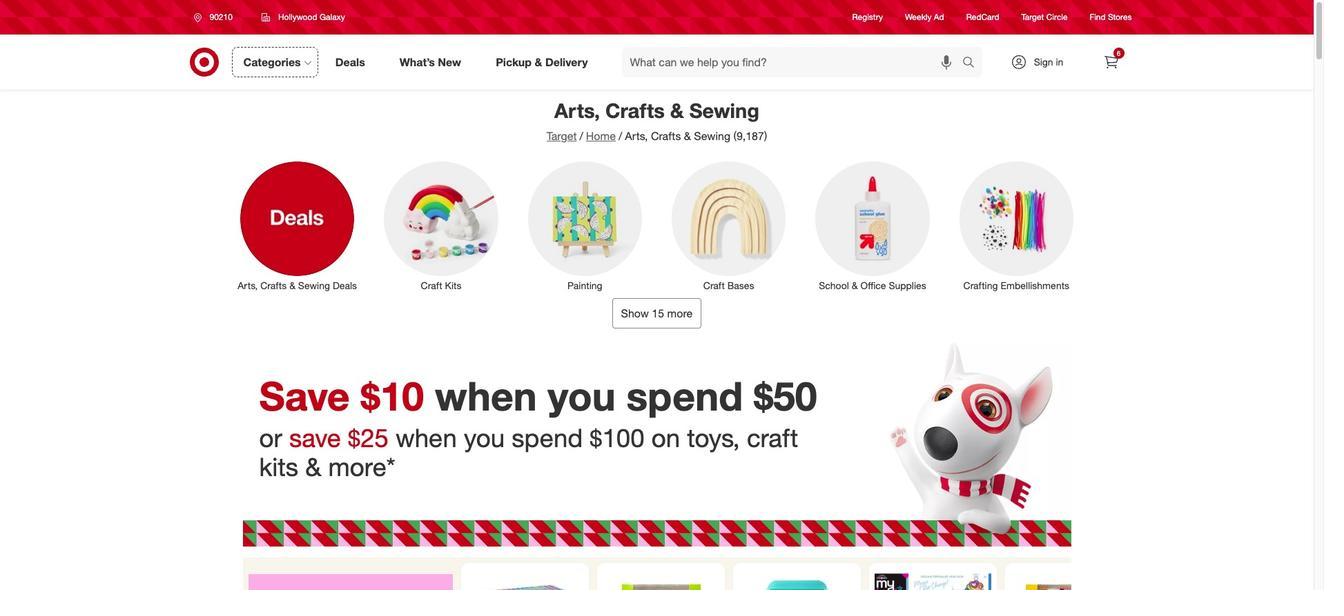 Task type: vqa. For each thing, say whether or not it's contained in the screenshot.
bottommost Arts,
yes



Task type: locate. For each thing, give the bounding box(es) containing it.
2 vertical spatial sewing
[[298, 279, 330, 291]]

0 vertical spatial you
[[548, 372, 616, 420]]

0 vertical spatial when
[[435, 372, 537, 420]]

home
[[586, 129, 616, 143]]

when inside when you spend $100 on toys, craft kits & more*
[[396, 423, 457, 454]]

target inside arts, crafts & sewing target / home / arts, crafts & sewing (9,187)
[[547, 129, 577, 143]]

1 craft from the left
[[421, 279, 443, 291]]

school & office supplies link
[[807, 159, 940, 293]]

2 horizontal spatial arts,
[[625, 129, 648, 143]]

sewing for arts, crafts & sewing target / home / arts, crafts & sewing (9,187)
[[690, 98, 760, 123]]

/
[[580, 129, 584, 143], [619, 129, 623, 143]]

painting link
[[519, 159, 652, 293]]

craft
[[421, 279, 443, 291], [704, 279, 725, 291]]

0 vertical spatial arts,
[[555, 98, 600, 123]]

$50
[[754, 372, 818, 420]]

0 vertical spatial crafts
[[606, 98, 665, 123]]

0 horizontal spatial arts,
[[238, 279, 258, 291]]

90210
[[210, 12, 233, 22]]

& inside 'link'
[[535, 55, 543, 69]]

when
[[435, 372, 537, 420], [396, 423, 457, 454]]

1 horizontal spatial target
[[1022, 12, 1045, 22]]

spend up on
[[627, 372, 743, 420]]

deals link
[[324, 47, 383, 77]]

deals
[[336, 55, 365, 69], [333, 279, 357, 291]]

crafting embellishments
[[964, 279, 1070, 291]]

craft left bases
[[704, 279, 725, 291]]

0 vertical spatial deals
[[336, 55, 365, 69]]

2 craft from the left
[[704, 279, 725, 291]]

you down 'save $10 when you spend $50'
[[464, 423, 505, 454]]

1 / from the left
[[580, 129, 584, 143]]

redcard link
[[967, 11, 1000, 23]]

2 vertical spatial crafts
[[261, 279, 287, 291]]

when you spend $100 on toys, craft kits & more*
[[259, 423, 799, 483]]

registry
[[853, 12, 884, 22]]

2 vertical spatial arts,
[[238, 279, 258, 291]]

sign in link
[[999, 47, 1086, 77]]

/ left home
[[580, 129, 584, 143]]

categories
[[244, 55, 301, 69]]

save
[[289, 423, 341, 454]]

office
[[861, 279, 887, 291]]

target left home link on the left top of the page
[[547, 129, 577, 143]]

1 vertical spatial deals
[[333, 279, 357, 291]]

0 horizontal spatial you
[[464, 423, 505, 454]]

(9,187)
[[734, 129, 768, 143]]

find stores link
[[1091, 11, 1133, 23]]

15
[[652, 306, 665, 320]]

crafts
[[606, 98, 665, 123], [651, 129, 681, 143], [261, 279, 287, 291]]

& inside when you spend $100 on toys, craft kits & more*
[[306, 452, 321, 483]]

$25
[[348, 423, 389, 454]]

$100
[[590, 423, 645, 454]]

0 horizontal spatial craft
[[421, 279, 443, 291]]

show
[[621, 306, 649, 320]]

crafts for arts, crafts & sewing target / home / arts, crafts & sewing (9,187)
[[606, 98, 665, 123]]

&
[[535, 55, 543, 69], [671, 98, 684, 123], [684, 129, 691, 143], [290, 279, 296, 291], [852, 279, 858, 291], [306, 452, 321, 483]]

pickup & delivery link
[[484, 47, 606, 77]]

craft kits
[[421, 279, 462, 291]]

home link
[[586, 129, 616, 143]]

1 horizontal spatial spend
[[627, 372, 743, 420]]

arts, crafts & sewing target / home / arts, crafts & sewing (9,187)
[[547, 98, 768, 143]]

sign
[[1035, 56, 1054, 68]]

you
[[548, 372, 616, 420], [464, 423, 505, 454]]

save $10 when you spend $50
[[259, 372, 818, 420]]

0 horizontal spatial target
[[547, 129, 577, 143]]

1 horizontal spatial /
[[619, 129, 623, 143]]

1 vertical spatial target
[[547, 129, 577, 143]]

0 horizontal spatial /
[[580, 129, 584, 143]]

craft
[[747, 423, 799, 454]]

craft for craft kits
[[421, 279, 443, 291]]

1 horizontal spatial craft
[[704, 279, 725, 291]]

1 horizontal spatial arts,
[[555, 98, 600, 123]]

spend down 'save $10 when you spend $50'
[[512, 423, 583, 454]]

1 vertical spatial when
[[396, 423, 457, 454]]

crafts for arts, crafts & sewing deals
[[261, 279, 287, 291]]

target
[[1022, 12, 1045, 22], [547, 129, 577, 143]]

90210 button
[[185, 5, 247, 30]]

kits
[[445, 279, 462, 291]]

in
[[1057, 56, 1064, 68]]

$10
[[361, 372, 424, 420]]

arts, crafts & sewing deals
[[238, 279, 357, 291]]

0 vertical spatial spend
[[627, 372, 743, 420]]

search
[[956, 56, 990, 70]]

0 horizontal spatial spend
[[512, 423, 583, 454]]

kits
[[259, 452, 299, 483]]

delivery
[[546, 55, 588, 69]]

sewing
[[690, 98, 760, 123], [695, 129, 731, 143], [298, 279, 330, 291]]

crafting
[[964, 279, 999, 291]]

spend
[[627, 372, 743, 420], [512, 423, 583, 454]]

target circle link
[[1022, 11, 1068, 23]]

arts,
[[555, 98, 600, 123], [625, 129, 648, 143], [238, 279, 258, 291]]

1 vertical spatial spend
[[512, 423, 583, 454]]

supplies
[[889, 279, 927, 291]]

sewing inside arts, crafts & sewing deals link
[[298, 279, 330, 291]]

0 vertical spatial sewing
[[690, 98, 760, 123]]

stores
[[1109, 12, 1133, 22]]

craft left kits
[[421, 279, 443, 291]]

weekly ad
[[906, 12, 945, 22]]

target left circle
[[1022, 12, 1045, 22]]

hollywood galaxy button
[[253, 5, 354, 30]]

carousel region
[[243, 558, 1072, 591]]

/ right home
[[619, 129, 623, 143]]

registry link
[[853, 11, 884, 23]]

you up $100
[[548, 372, 616, 420]]

1 vertical spatial you
[[464, 423, 505, 454]]

school
[[819, 279, 850, 291]]



Task type: describe. For each thing, give the bounding box(es) containing it.
pickup & delivery
[[496, 55, 588, 69]]

sign in
[[1035, 56, 1064, 68]]

1 vertical spatial arts,
[[625, 129, 648, 143]]

arts, for arts, crafts & sewing deals
[[238, 279, 258, 291]]

what's
[[400, 55, 435, 69]]

save
[[259, 372, 350, 420]]

hollywood
[[278, 12, 318, 22]]

pickup
[[496, 55, 532, 69]]

craft kits link
[[375, 159, 508, 293]]

what's new link
[[388, 47, 479, 77]]

6 link
[[1097, 47, 1127, 77]]

or
[[259, 423, 282, 454]]

target link
[[547, 129, 577, 143]]

circle
[[1047, 12, 1068, 22]]

search button
[[956, 47, 990, 80]]

ad
[[935, 12, 945, 22]]

toys,
[[688, 423, 740, 454]]

show 15 more button
[[612, 298, 702, 329]]

hollywood galaxy
[[278, 12, 345, 22]]

painting
[[568, 279, 603, 291]]

sewing for arts, crafts & sewing deals
[[298, 279, 330, 291]]

new
[[438, 55, 462, 69]]

more*
[[329, 452, 396, 483]]

6
[[1118, 49, 1121, 57]]

What can we help you find? suggestions appear below search field
[[622, 47, 966, 77]]

target circle
[[1022, 12, 1068, 22]]

or save $25
[[259, 423, 396, 454]]

arts, crafts & sewing deals link
[[231, 159, 364, 293]]

show 15 more
[[621, 306, 693, 320]]

crafting embellishments link
[[951, 159, 1084, 293]]

weekly
[[906, 12, 932, 22]]

2 / from the left
[[619, 129, 623, 143]]

1 vertical spatial sewing
[[695, 129, 731, 143]]

you inside when you spend $100 on toys, craft kits & more*
[[464, 423, 505, 454]]

school & office supplies
[[819, 279, 927, 291]]

find
[[1091, 12, 1106, 22]]

arts, for arts, crafts & sewing target / home / arts, crafts & sewing (9,187)
[[555, 98, 600, 123]]

0 vertical spatial target
[[1022, 12, 1045, 22]]

galaxy
[[320, 12, 345, 22]]

find stores
[[1091, 12, 1133, 22]]

bases
[[728, 279, 755, 291]]

embellishments
[[1001, 279, 1070, 291]]

1 vertical spatial crafts
[[651, 129, 681, 143]]

more
[[668, 306, 693, 320]]

spend inside when you spend $100 on toys, craft kits & more*
[[512, 423, 583, 454]]

1 horizontal spatial you
[[548, 372, 616, 420]]

weekly ad link
[[906, 11, 945, 23]]

craft bases
[[704, 279, 755, 291]]

craft for craft bases
[[704, 279, 725, 291]]

categories link
[[232, 47, 318, 77]]

what's new
[[400, 55, 462, 69]]

redcard
[[967, 12, 1000, 22]]

craft bases link
[[663, 159, 796, 293]]

on
[[652, 423, 681, 454]]



